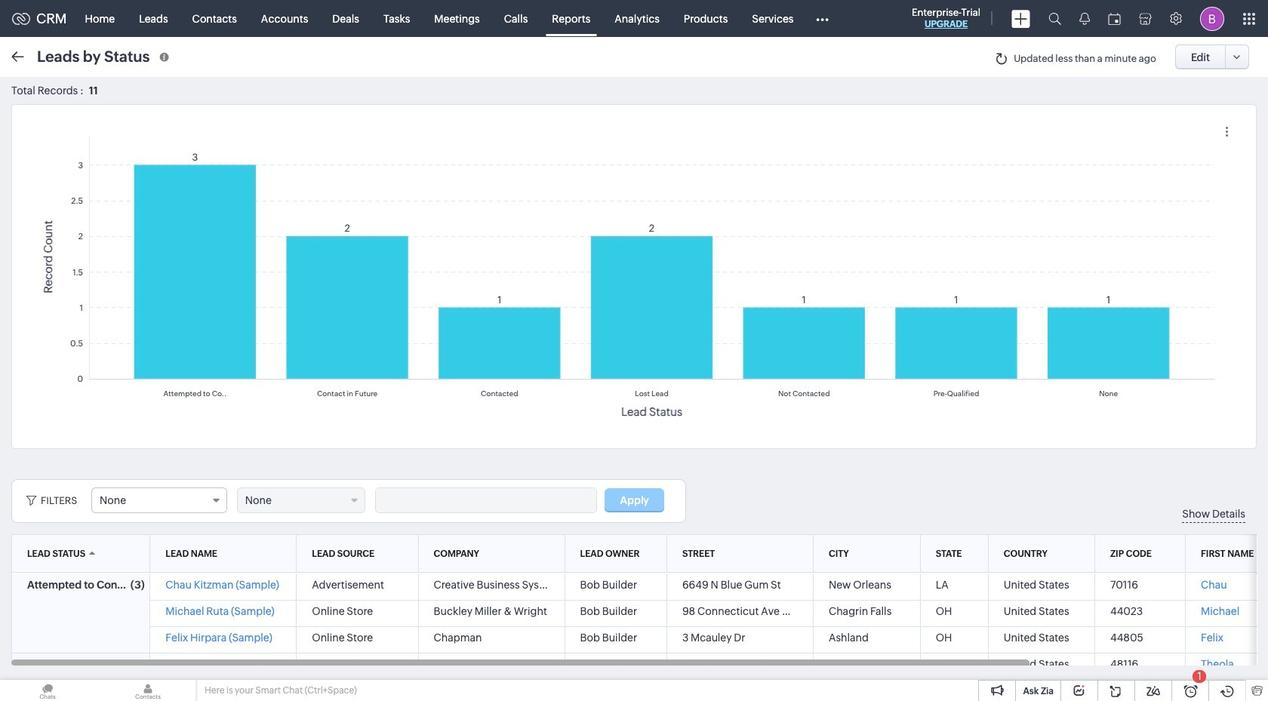Task type: vqa. For each thing, say whether or not it's contained in the screenshot.
Data
no



Task type: locate. For each thing, give the bounding box(es) containing it.
search element
[[1040, 0, 1071, 37]]

contacts image
[[100, 680, 196, 701]]

signals element
[[1071, 0, 1099, 37]]

calendar image
[[1108, 12, 1121, 25]]

Other Modules field
[[806, 6, 838, 31]]

None text field
[[376, 488, 596, 513]]

chats image
[[0, 680, 95, 701]]

search image
[[1049, 12, 1061, 25]]

None field
[[91, 488, 227, 513], [237, 488, 365, 513], [91, 488, 227, 513], [237, 488, 365, 513]]



Task type: describe. For each thing, give the bounding box(es) containing it.
create menu element
[[1003, 0, 1040, 37]]

logo image
[[12, 12, 30, 25]]

signals image
[[1080, 12, 1090, 25]]

profile element
[[1191, 0, 1234, 37]]

profile image
[[1200, 6, 1225, 31]]

create menu image
[[1012, 9, 1031, 28]]



